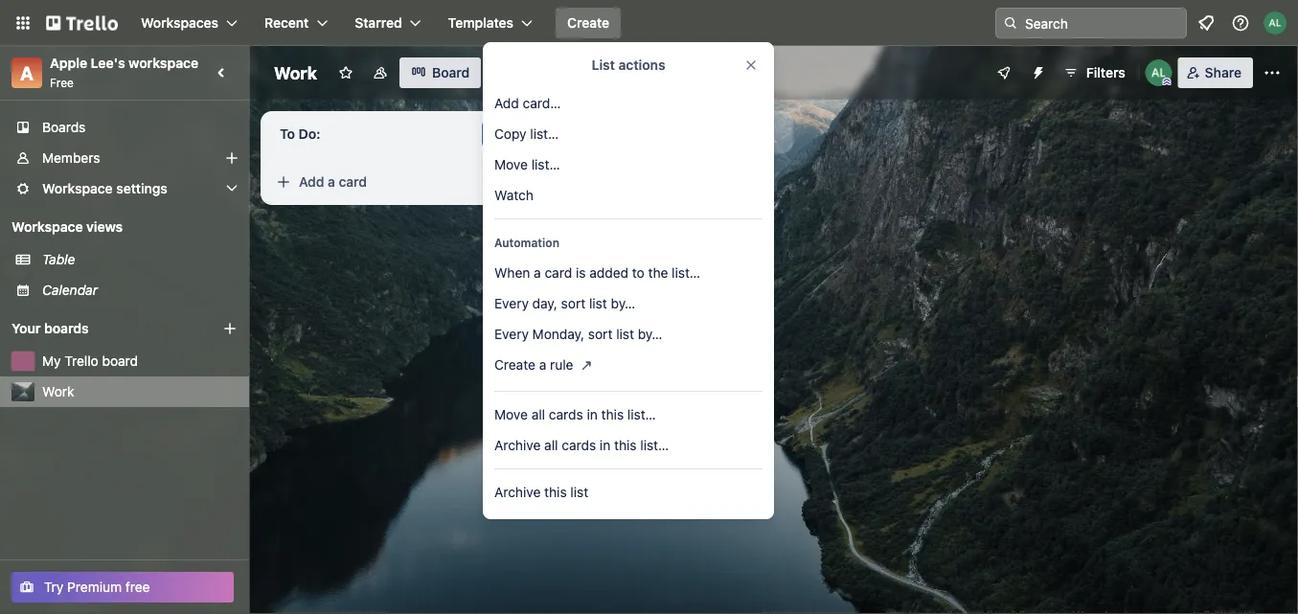 Task type: locate. For each thing, give the bounding box(es) containing it.
workspace up table at the left of page
[[11, 219, 83, 235]]

workspace visible image
[[373, 65, 388, 80]]

1 horizontal spatial by…
[[638, 326, 663, 342]]

work link
[[42, 382, 238, 401]]

every monday, sort list by…
[[494, 326, 663, 342]]

1 horizontal spatial work
[[274, 62, 317, 83]]

sort for day,
[[561, 296, 586, 311]]

2 vertical spatial list
[[571, 484, 589, 500]]

0 vertical spatial move
[[494, 157, 528, 172]]

create from template… image
[[491, 174, 506, 190]]

automation image
[[1023, 57, 1050, 84]]

a down to do: text box
[[328, 174, 335, 190]]

2 move from the top
[[494, 407, 528, 423]]

list
[[589, 296, 607, 311], [616, 326, 634, 342], [571, 484, 589, 500]]

list…
[[530, 126, 559, 142], [532, 157, 560, 172], [672, 265, 701, 281], [628, 407, 656, 423], [640, 437, 669, 453]]

do:
[[299, 126, 321, 142]]

by… for every day, sort list by…
[[611, 296, 636, 311]]

every up "create a rule"
[[494, 326, 529, 342]]

apple lee (applelee29) image right filters
[[1146, 59, 1173, 86]]

try premium free
[[44, 579, 150, 595]]

1 horizontal spatial apple lee (applelee29) image
[[1264, 11, 1287, 34]]

1 horizontal spatial in
[[600, 437, 611, 453]]

0 vertical spatial a
[[328, 174, 335, 190]]

0 vertical spatial by…
[[611, 296, 636, 311]]

sort
[[561, 296, 586, 311], [588, 326, 613, 342]]

this up archive all cards in this list… link
[[601, 407, 624, 423]]

cards for archive
[[562, 437, 596, 453]]

2 archive from the top
[[494, 484, 541, 500]]

starred button
[[343, 8, 433, 38]]

add down do:
[[299, 174, 324, 190]]

trello
[[65, 353, 98, 369]]

create for create a rule
[[494, 357, 536, 373]]

by… down when a card is added to the list… link
[[611, 296, 636, 311]]

work down recent dropdown button
[[274, 62, 317, 83]]

list… down copy list…
[[532, 157, 560, 172]]

all inside move all cards in this list… link
[[532, 407, 545, 423]]

board
[[102, 353, 138, 369]]

when a card is added to the list…
[[494, 265, 701, 281]]

create up 'list'
[[567, 15, 610, 31]]

create for create
[[567, 15, 610, 31]]

1 vertical spatial workspace
[[11, 219, 83, 235]]

move up create from template… icon
[[494, 157, 528, 172]]

this down the archive all cards in this list…
[[544, 484, 567, 500]]

this down move all cards in this list… link
[[614, 437, 637, 453]]

when a card is added to the list… link
[[483, 258, 774, 288]]

create inside button
[[567, 15, 610, 31]]

cards inside move all cards in this list… link
[[549, 407, 583, 423]]

1 vertical spatial list
[[616, 326, 634, 342]]

every for every day, sort list by…
[[494, 296, 529, 311]]

0 horizontal spatial add
[[299, 174, 324, 190]]

create left rule
[[494, 357, 536, 373]]

add inside button
[[299, 174, 324, 190]]

card inside button
[[339, 174, 367, 190]]

0 vertical spatial add
[[494, 95, 519, 111]]

actions
[[618, 57, 665, 73]]

my
[[42, 353, 61, 369]]

copy list…
[[494, 126, 559, 142]]

move down "create a rule"
[[494, 407, 528, 423]]

add a card
[[299, 174, 367, 190]]

move for move list…
[[494, 157, 528, 172]]

a inside button
[[328, 174, 335, 190]]

by… for every monday, sort list by…
[[638, 326, 663, 342]]

workspace settings
[[42, 181, 168, 196]]

0 horizontal spatial sort
[[561, 296, 586, 311]]

table
[[42, 252, 75, 267]]

the
[[648, 265, 668, 281]]

primary element
[[0, 0, 1298, 46]]

0 vertical spatial list
[[589, 296, 607, 311]]

in for archive all cards in this list…
[[600, 437, 611, 453]]

2 every from the top
[[494, 326, 529, 342]]

add card… link
[[483, 88, 774, 119]]

apple lee (applelee29) image
[[1264, 11, 1287, 34], [1146, 59, 1173, 86]]

archive all cards in this list… link
[[483, 430, 774, 461]]

list… down move all cards in this list… link
[[640, 437, 669, 453]]

archive for archive this list
[[494, 484, 541, 500]]

1 horizontal spatial sort
[[588, 326, 613, 342]]

0 vertical spatial in
[[587, 407, 598, 423]]

cards inside archive all cards in this list… link
[[562, 437, 596, 453]]

card…
[[523, 95, 561, 111]]

1 horizontal spatial create
[[567, 15, 610, 31]]

list down the archive all cards in this list…
[[571, 484, 589, 500]]

workspace settings button
[[0, 173, 249, 204]]

create a rule link
[[483, 350, 774, 383]]

0 vertical spatial create
[[567, 15, 610, 31]]

0 vertical spatial sort
[[561, 296, 586, 311]]

card down to do: text box
[[339, 174, 367, 190]]

this
[[601, 407, 624, 423], [614, 437, 637, 453], [544, 484, 567, 500]]

1 vertical spatial create
[[494, 357, 536, 373]]

archive for archive all cards in this list…
[[494, 437, 541, 453]]

in
[[587, 407, 598, 423], [600, 437, 611, 453]]

rule
[[550, 357, 574, 373]]

list down when a card is added to the list…
[[589, 296, 607, 311]]

0 vertical spatial work
[[274, 62, 317, 83]]

1 move from the top
[[494, 157, 528, 172]]

1 vertical spatial this
[[614, 437, 637, 453]]

cards down move all cards in this list…
[[562, 437, 596, 453]]

all down move all cards in this list…
[[544, 437, 558, 453]]

every down 'when'
[[494, 296, 529, 311]]

a for when
[[534, 265, 541, 281]]

0 horizontal spatial apple lee (applelee29) image
[[1146, 59, 1173, 86]]

share
[[1205, 65, 1242, 80]]

list… up archive all cards in this list… link
[[628, 407, 656, 423]]

every day, sort list by… link
[[483, 288, 774, 319]]

archive down the archive all cards in this list…
[[494, 484, 541, 500]]

list inside "link"
[[616, 326, 634, 342]]

0 horizontal spatial by…
[[611, 296, 636, 311]]

0 horizontal spatial create
[[494, 357, 536, 373]]

to do:
[[280, 126, 321, 142]]

workspace down the members
[[42, 181, 113, 196]]

cards
[[549, 407, 583, 423], [562, 437, 596, 453]]

add up copy
[[494, 95, 519, 111]]

board link
[[400, 57, 481, 88]]

0 vertical spatial cards
[[549, 407, 583, 423]]

0 horizontal spatial work
[[42, 384, 74, 400]]

1 vertical spatial cards
[[562, 437, 596, 453]]

by…
[[611, 296, 636, 311], [638, 326, 663, 342]]

1 archive from the top
[[494, 437, 541, 453]]

1 vertical spatial sort
[[588, 326, 613, 342]]

a right 'when'
[[534, 265, 541, 281]]

workspaces button
[[129, 8, 249, 38]]

0 horizontal spatial in
[[587, 407, 598, 423]]

all
[[532, 407, 545, 423], [544, 437, 558, 453]]

1 vertical spatial a
[[534, 265, 541, 281]]

0 vertical spatial workspace
[[42, 181, 113, 196]]

0 vertical spatial every
[[494, 296, 529, 311]]

by… down the every day, sort list by… link
[[638, 326, 663, 342]]

1 vertical spatial all
[[544, 437, 558, 453]]

archive inside archive this list link
[[494, 484, 541, 500]]

sort for monday,
[[588, 326, 613, 342]]

in up the archive all cards in this list…
[[587, 407, 598, 423]]

1 vertical spatial by…
[[638, 326, 663, 342]]

0 vertical spatial all
[[532, 407, 545, 423]]

calendar link
[[42, 281, 238, 300]]

all inside archive all cards in this list… link
[[544, 437, 558, 453]]

try premium free button
[[11, 572, 234, 603]]

add
[[494, 95, 519, 111], [299, 174, 324, 190]]

my trello board link
[[42, 352, 238, 371]]

workspaces
[[141, 15, 219, 31]]

board
[[432, 65, 470, 80]]

table link
[[42, 250, 238, 269]]

sort right day,
[[561, 296, 586, 311]]

filters button
[[1058, 57, 1131, 88]]

in down move all cards in this list… link
[[600, 437, 611, 453]]

in for move all cards in this list…
[[587, 407, 598, 423]]

list down the every day, sort list by… link
[[616, 326, 634, 342]]

sort inside the every monday, sort list by… "link"
[[588, 326, 613, 342]]

a link
[[11, 57, 42, 88]]

every for every monday, sort list by…
[[494, 326, 529, 342]]

work down my
[[42, 384, 74, 400]]

0 horizontal spatial card
[[339, 174, 367, 190]]

every inside "link"
[[494, 326, 529, 342]]

1 horizontal spatial add
[[494, 95, 519, 111]]

list… right the the
[[672, 265, 701, 281]]

work
[[274, 62, 317, 83], [42, 384, 74, 400]]

list actions
[[592, 57, 665, 73]]

by… inside "link"
[[638, 326, 663, 342]]

archive
[[494, 437, 541, 453], [494, 484, 541, 500]]

workspace for workspace views
[[11, 219, 83, 235]]

1 every from the top
[[494, 296, 529, 311]]

card
[[339, 174, 367, 190], [545, 265, 572, 281]]

1 vertical spatial every
[[494, 326, 529, 342]]

1 vertical spatial archive
[[494, 484, 541, 500]]

1 vertical spatial apple lee (applelee29) image
[[1146, 59, 1173, 86]]

list
[[592, 57, 615, 73]]

1 vertical spatial move
[[494, 407, 528, 423]]

archive inside archive all cards in this list… link
[[494, 437, 541, 453]]

a left rule
[[539, 357, 546, 373]]

1 vertical spatial card
[[545, 265, 572, 281]]

move list… link
[[483, 149, 774, 180]]

2 vertical spatial a
[[539, 357, 546, 373]]

1 vertical spatial in
[[600, 437, 611, 453]]

try
[[44, 579, 64, 595]]

cards up the archive all cards in this list…
[[549, 407, 583, 423]]

sort down the every day, sort list by… link
[[588, 326, 613, 342]]

create
[[567, 15, 610, 31], [494, 357, 536, 373]]

0 vertical spatial this
[[601, 407, 624, 423]]

workspace views
[[11, 219, 123, 235]]

archive all cards in this list…
[[494, 437, 669, 453]]

1 vertical spatial work
[[42, 384, 74, 400]]

sort inside the every day, sort list by… link
[[561, 296, 586, 311]]

back to home image
[[46, 8, 118, 38]]

0 vertical spatial card
[[339, 174, 367, 190]]

this member is an admin of this board. image
[[1163, 78, 1172, 86]]

0 vertical spatial archive
[[494, 437, 541, 453]]

create a rule
[[494, 357, 574, 373]]

archive up archive this list
[[494, 437, 541, 453]]

your
[[11, 321, 41, 336]]

add card…
[[494, 95, 561, 111]]

filters
[[1086, 65, 1126, 80]]

watch link
[[483, 180, 774, 211]]

every
[[494, 296, 529, 311], [494, 326, 529, 342]]

all down "create a rule"
[[532, 407, 545, 423]]

workspace inside popup button
[[42, 181, 113, 196]]

all for move
[[532, 407, 545, 423]]

workspace navigation collapse icon image
[[209, 59, 236, 86]]

card left is
[[545, 265, 572, 281]]

move
[[494, 157, 528, 172], [494, 407, 528, 423]]

free
[[125, 579, 150, 595]]

1 vertical spatial add
[[299, 174, 324, 190]]

1 horizontal spatial card
[[545, 265, 572, 281]]

views
[[86, 219, 123, 235]]

apple lee (applelee29) image right "open information menu" icon
[[1264, 11, 1287, 34]]

watch
[[494, 187, 534, 203]]



Task type: describe. For each thing, give the bounding box(es) containing it.
cards for move
[[549, 407, 583, 423]]

recent button
[[253, 8, 339, 38]]

a
[[20, 61, 34, 84]]

boards link
[[0, 112, 249, 143]]

show menu image
[[1263, 63, 1282, 82]]

archive this list
[[494, 484, 589, 500]]

share button
[[1178, 57, 1253, 88]]

members link
[[0, 143, 249, 173]]

my trello board
[[42, 353, 138, 369]]

create button
[[556, 8, 621, 38]]

work inside "link"
[[42, 384, 74, 400]]

free
[[50, 76, 74, 89]]

move all cards in this list… link
[[483, 400, 774, 430]]

all for archive
[[544, 437, 558, 453]]

this for archive all cards in this list…
[[614, 437, 637, 453]]

0 vertical spatial apple lee (applelee29) image
[[1264, 11, 1287, 34]]

card for add
[[339, 174, 367, 190]]

move all cards in this list…
[[494, 407, 656, 423]]

day,
[[532, 296, 558, 311]]

copy list… link
[[483, 119, 774, 149]]

calendar
[[42, 282, 98, 298]]

starred
[[355, 15, 402, 31]]

lee's
[[91, 55, 125, 71]]

is
[[576, 265, 586, 281]]

power ups image
[[996, 65, 1012, 80]]

move list…
[[494, 157, 560, 172]]

this for move all cards in this list…
[[601, 407, 624, 423]]

a for create
[[539, 357, 546, 373]]

add board image
[[222, 321, 238, 336]]

to
[[280, 126, 295, 142]]

when
[[494, 265, 530, 281]]

Search field
[[1019, 9, 1186, 37]]

templates
[[448, 15, 514, 31]]

Board name text field
[[264, 57, 327, 88]]

added
[[590, 265, 629, 281]]

list for every monday, sort list by…
[[616, 326, 634, 342]]

apple lee's workspace free
[[50, 55, 199, 89]]

boards
[[44, 321, 89, 336]]

to
[[632, 265, 645, 281]]

To Do: text field
[[268, 119, 479, 149]]

every day, sort list by…
[[494, 296, 636, 311]]

0 notifications image
[[1195, 11, 1218, 34]]

move for move all cards in this list…
[[494, 407, 528, 423]]

work inside text box
[[274, 62, 317, 83]]

automation
[[494, 236, 560, 249]]

open information menu image
[[1231, 13, 1250, 33]]

search image
[[1003, 15, 1019, 31]]

card for when
[[545, 265, 572, 281]]

a for add
[[328, 174, 335, 190]]

monday,
[[532, 326, 585, 342]]

copy
[[494, 126, 527, 142]]

list for every day, sort list by…
[[589, 296, 607, 311]]

add a card button
[[268, 167, 483, 197]]

list… down card…
[[530, 126, 559, 142]]

settings
[[116, 181, 168, 196]]

archive this list link
[[483, 477, 774, 508]]

members
[[42, 150, 100, 166]]

add for add a card
[[299, 174, 324, 190]]

add for add card…
[[494, 95, 519, 111]]

2 vertical spatial this
[[544, 484, 567, 500]]

apple
[[50, 55, 87, 71]]

apple lee's workspace link
[[50, 55, 199, 71]]

star or unstar board image
[[338, 65, 354, 80]]

workspace
[[129, 55, 199, 71]]

templates button
[[437, 8, 544, 38]]

your boards
[[11, 321, 89, 336]]

premium
[[67, 579, 122, 595]]

workspace for workspace settings
[[42, 181, 113, 196]]

every monday, sort list by… link
[[483, 319, 774, 350]]

your boards with 2 items element
[[11, 317, 194, 340]]

boards
[[42, 119, 86, 135]]

recent
[[265, 15, 309, 31]]



Task type: vqa. For each thing, say whether or not it's contained in the screenshot.
Website (optional)
no



